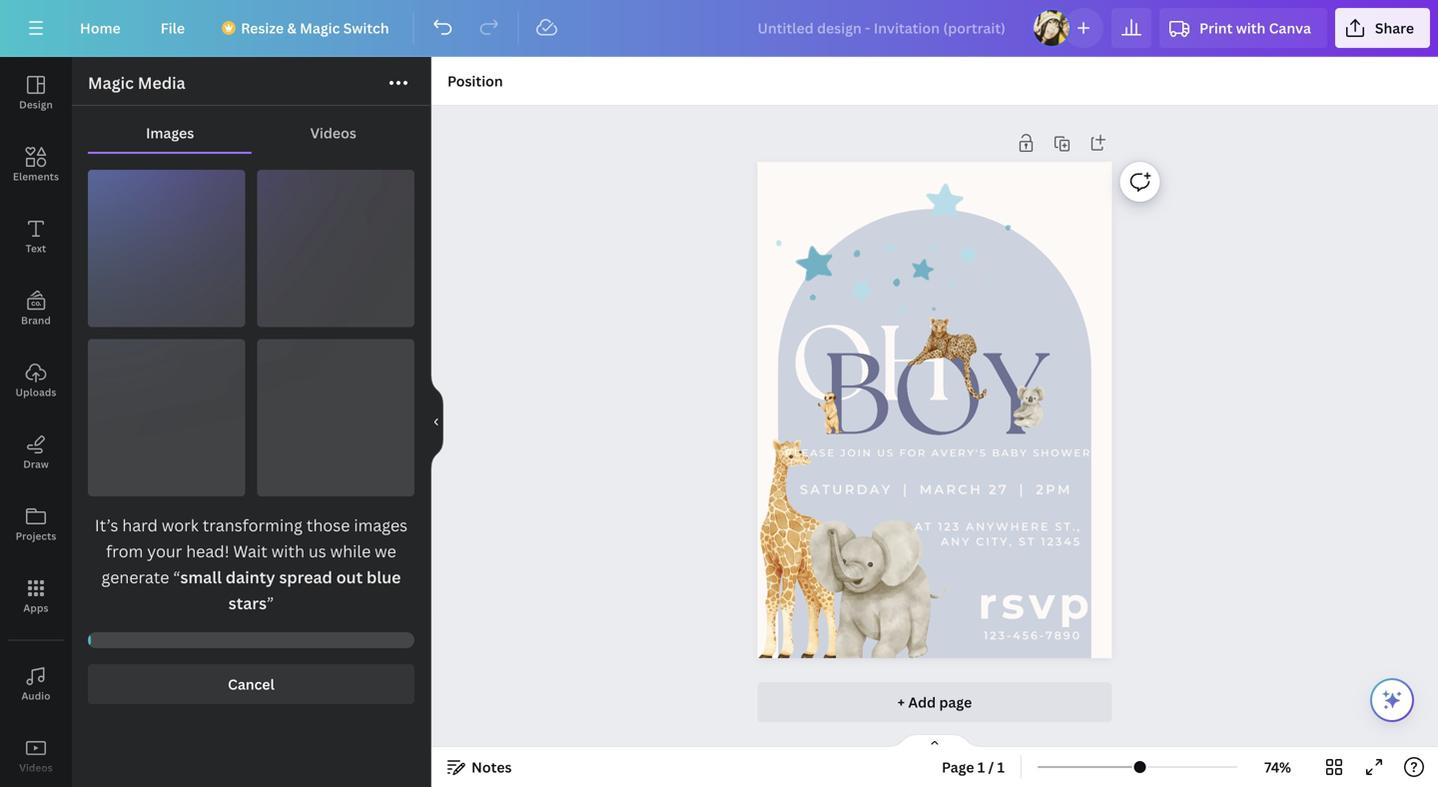 Task type: describe. For each thing, give the bounding box(es) containing it.
&
[[287, 18, 297, 37]]

us inside it's hard work transforming those images from your head! wait with us while we generate "
[[309, 540, 326, 562]]

brand
[[21, 314, 51, 327]]

projects button
[[0, 489, 72, 560]]

saturday
[[800, 481, 893, 497]]

canva assistant image
[[1381, 688, 1405, 712]]

work
[[162, 515, 199, 536]]

generate
[[101, 566, 169, 588]]

page 1 / 1
[[942, 758, 1005, 777]]

design button
[[0, 57, 72, 129]]

7890
[[1046, 629, 1082, 642]]

+ add page
[[898, 693, 972, 712]]

file button
[[145, 8, 201, 48]]

2 │ from the left
[[1015, 481, 1030, 497]]

any
[[941, 535, 971, 548]]

2 1 from the left
[[998, 758, 1005, 777]]

456-
[[1013, 629, 1046, 642]]

for
[[900, 447, 927, 459]]

+ add page button
[[758, 682, 1112, 722]]

videos inside 'side panel' tab list
[[19, 761, 53, 775]]

brand button
[[0, 273, 72, 345]]

hard
[[122, 515, 158, 536]]

apps button
[[0, 560, 72, 632]]

dainty
[[226, 566, 275, 588]]

design
[[19, 98, 53, 111]]

at
[[915, 520, 933, 533]]

projects
[[16, 529, 56, 543]]

at 123 anywhere st., any city, st 12345
[[915, 520, 1082, 548]]

2pm
[[1036, 481, 1073, 497]]

notes
[[472, 758, 512, 777]]

1 horizontal spatial videos
[[310, 123, 356, 142]]

show pages image
[[887, 733, 983, 749]]

canva
[[1269, 18, 1312, 37]]

st.,
[[1055, 520, 1082, 533]]

images
[[146, 123, 194, 142]]

123-
[[984, 629, 1013, 642]]

anywhere
[[966, 520, 1050, 533]]

share
[[1376, 18, 1415, 37]]

text button
[[0, 201, 72, 273]]

position
[[448, 71, 503, 90]]

join
[[841, 447, 873, 459]]

saturday │ march 27 │ 2pm
[[800, 481, 1073, 497]]

file
[[161, 18, 185, 37]]

resize & magic switch
[[241, 18, 389, 37]]

share button
[[1336, 8, 1431, 48]]

home link
[[64, 8, 137, 48]]

123-456-7890
[[984, 629, 1082, 642]]

spread
[[279, 566, 333, 588]]

elements
[[13, 170, 59, 183]]

small
[[180, 566, 222, 588]]

head!
[[186, 540, 229, 562]]

elements button
[[0, 129, 72, 201]]

text
[[26, 242, 46, 255]]

images
[[354, 515, 408, 536]]

stars
[[229, 592, 267, 614]]

please
[[785, 447, 836, 459]]

city,
[[976, 535, 1014, 548]]

while
[[330, 540, 371, 562]]

page
[[942, 758, 975, 777]]

it's hard work transforming those images from your head! wait with us while we generate "
[[95, 515, 408, 588]]

/
[[989, 758, 994, 777]]

please join us for avery's baby shower
[[785, 447, 1092, 459]]

1 horizontal spatial us
[[877, 447, 895, 459]]

draw
[[23, 458, 49, 471]]



Task type: locate. For each thing, give the bounding box(es) containing it.
resize & magic switch button
[[209, 8, 405, 48]]

1 vertical spatial us
[[309, 540, 326, 562]]

with inside dropdown button
[[1236, 18, 1266, 37]]

apps
[[23, 601, 49, 615]]

videos button
[[252, 114, 415, 152], [0, 720, 72, 787]]

1 vertical spatial videos button
[[0, 720, 72, 787]]

0 horizontal spatial with
[[271, 540, 305, 562]]

blue
[[367, 566, 401, 588]]

0 vertical spatial magic
[[300, 18, 340, 37]]

0 horizontal spatial videos button
[[0, 720, 72, 787]]

74%
[[1265, 758, 1292, 777]]

1 │ from the left
[[899, 481, 914, 497]]

0 horizontal spatial │
[[899, 481, 914, 497]]

magic
[[300, 18, 340, 37], [88, 72, 134, 93]]

0 horizontal spatial videos
[[19, 761, 53, 775]]

1 horizontal spatial with
[[1236, 18, 1266, 37]]

1 vertical spatial with
[[271, 540, 305, 562]]

0 horizontal spatial 1
[[978, 758, 985, 777]]

small dainty spread out blue stars
[[180, 566, 401, 614]]

│ right 27
[[1015, 481, 1030, 497]]

from
[[106, 540, 143, 562]]

with right print
[[1236, 18, 1266, 37]]

us down those
[[309, 540, 326, 562]]

add
[[909, 693, 936, 712]]

│
[[899, 481, 914, 497], [1015, 481, 1030, 497]]

0 vertical spatial us
[[877, 447, 895, 459]]

wait
[[233, 540, 268, 562]]

switch
[[343, 18, 389, 37]]

+
[[898, 693, 905, 712]]

those
[[307, 515, 350, 536]]

with up spread
[[271, 540, 305, 562]]

1 vertical spatial videos
[[19, 761, 53, 775]]

1 horizontal spatial │
[[1015, 481, 1030, 497]]

1 1 from the left
[[978, 758, 985, 777]]

1 vertical spatial magic
[[88, 72, 134, 93]]

your
[[147, 540, 182, 562]]

media
[[138, 72, 186, 93]]

out
[[336, 566, 363, 588]]

print with canva button
[[1160, 8, 1328, 48]]

shower
[[1033, 447, 1092, 459]]

magic left the media
[[88, 72, 134, 93]]

0 horizontal spatial magic
[[88, 72, 134, 93]]

with
[[1236, 18, 1266, 37], [271, 540, 305, 562]]

0 horizontal spatial us
[[309, 540, 326, 562]]

baby
[[992, 447, 1029, 459]]

1 left '/'
[[978, 758, 985, 777]]

1 horizontal spatial magic
[[300, 18, 340, 37]]

123
[[938, 520, 961, 533]]

rsvp
[[979, 577, 1094, 630]]

with inside it's hard work transforming those images from your head! wait with us while we generate "
[[271, 540, 305, 562]]

position button
[[440, 65, 511, 97]]

us left for
[[877, 447, 895, 459]]

it's
[[95, 515, 118, 536]]

1 horizontal spatial 1
[[998, 758, 1005, 777]]

74% button
[[1246, 751, 1311, 783]]

uploads
[[15, 386, 56, 399]]

0 vertical spatial videos button
[[252, 114, 415, 152]]

side panel tab list
[[0, 57, 72, 787]]

magic inside button
[[300, 18, 340, 37]]

0 vertical spatial videos
[[310, 123, 356, 142]]

1 right '/'
[[998, 758, 1005, 777]]

print
[[1200, 18, 1233, 37]]

magic media
[[88, 72, 186, 93]]

12345
[[1041, 535, 1082, 548]]

boy
[[822, 330, 1048, 461]]

"
[[173, 566, 180, 588]]

magic right '&'
[[300, 18, 340, 37]]

resize
[[241, 18, 284, 37]]

we
[[375, 540, 396, 562]]

print with canva
[[1200, 18, 1312, 37]]

images button
[[88, 114, 252, 152]]

page
[[940, 693, 972, 712]]

1 horizontal spatial videos button
[[252, 114, 415, 152]]

cancel
[[228, 675, 275, 694]]

audio
[[21, 689, 51, 703]]

notes button
[[440, 751, 520, 783]]

us
[[877, 447, 895, 459], [309, 540, 326, 562]]

st
[[1019, 535, 1036, 548]]

avery's
[[932, 447, 988, 459]]

oh
[[791, 305, 953, 425]]

uploads button
[[0, 345, 72, 417]]

Design title text field
[[742, 8, 1024, 48]]

march
[[920, 481, 983, 497]]

│ down for
[[899, 481, 914, 497]]

hide image
[[431, 374, 444, 470]]

transforming
[[203, 515, 303, 536]]

main menu bar
[[0, 0, 1439, 57]]

audio button
[[0, 648, 72, 720]]

home
[[80, 18, 121, 37]]

draw button
[[0, 417, 72, 489]]

27
[[989, 481, 1009, 497]]

"
[[267, 592, 274, 614]]

videos
[[310, 123, 356, 142], [19, 761, 53, 775]]

0 vertical spatial with
[[1236, 18, 1266, 37]]

cancel button
[[88, 664, 415, 704]]



Task type: vqa. For each thing, say whether or not it's contained in the screenshot.
Videos button
yes



